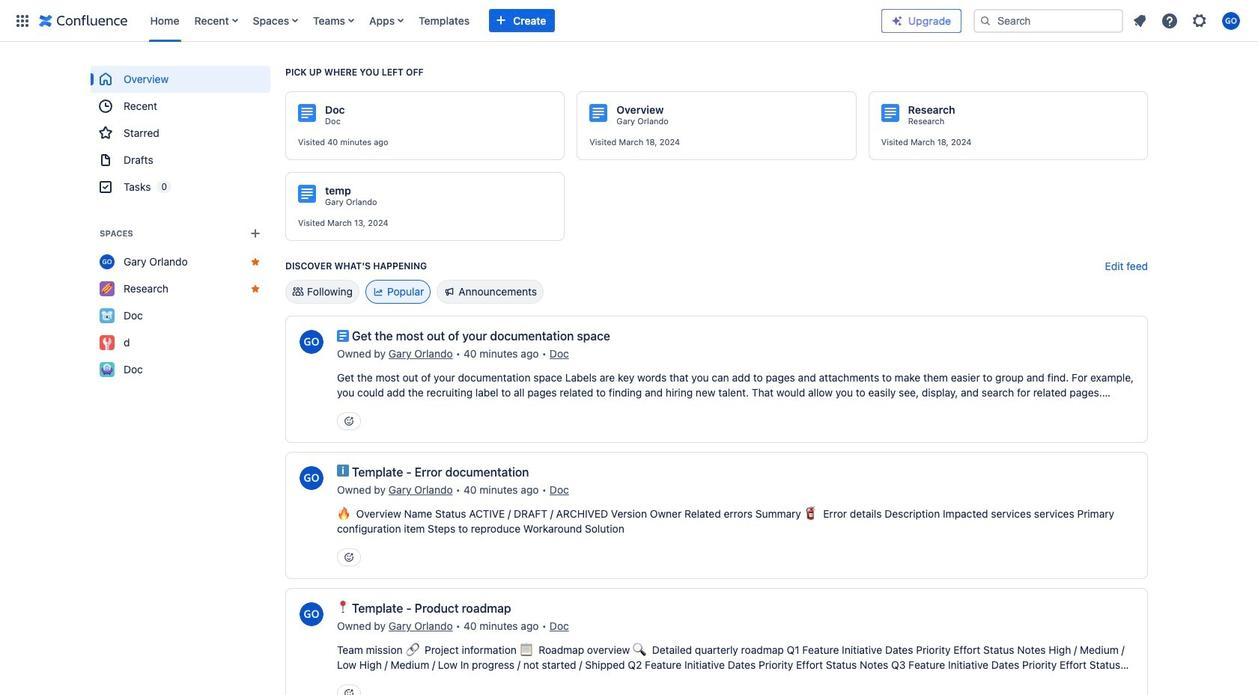 Task type: describe. For each thing, give the bounding box(es) containing it.
add reaction image for :information_source: icon
[[343, 552, 355, 564]]

appswitcher icon image
[[13, 12, 31, 30]]

settings icon image
[[1191, 12, 1209, 30]]

global element
[[9, 0, 881, 42]]

premium image
[[891, 15, 903, 27]]

list for premium image
[[1126, 7, 1249, 34]]

list for appswitcher icon
[[143, 0, 881, 42]]

help icon image
[[1161, 12, 1179, 30]]

more information about gary orlando image for add reaction image associated with :information_source: icon
[[298, 465, 325, 492]]

Search field
[[974, 9, 1123, 33]]

:information_source: image
[[337, 465, 349, 477]]

add reaction image for :round_pushpin: icon on the bottom left of page
[[343, 688, 355, 696]]

1 unstar this space image from the top
[[249, 256, 261, 268]]



Task type: locate. For each thing, give the bounding box(es) containing it.
2 more information about gary orlando image from the top
[[298, 465, 325, 492]]

more information about gary orlando image for add reaction icon
[[298, 329, 325, 356]]

0 horizontal spatial list
[[143, 0, 881, 42]]

add reaction image
[[343, 416, 355, 428]]

1 vertical spatial add reaction image
[[343, 688, 355, 696]]

3 more information about gary orlando image from the top
[[298, 601, 325, 628]]

list
[[143, 0, 881, 42], [1126, 7, 1249, 34]]

add reaction image
[[343, 552, 355, 564], [343, 688, 355, 696]]

2 unstar this space image from the top
[[249, 283, 261, 295]]

group
[[91, 66, 270, 201]]

0 vertical spatial more information about gary orlando image
[[298, 329, 325, 356]]

more information about gary orlando image
[[298, 329, 325, 356], [298, 465, 325, 492], [298, 601, 325, 628]]

2 add reaction image from the top
[[343, 688, 355, 696]]

your profile and preferences image
[[1222, 12, 1240, 30]]

None search field
[[974, 9, 1123, 33]]

1 more information about gary orlando image from the top
[[298, 329, 325, 356]]

confluence image
[[39, 12, 128, 30], [39, 12, 128, 30]]

search image
[[980, 15, 992, 27]]

unstar this space image
[[249, 256, 261, 268], [249, 283, 261, 295]]

notification icon image
[[1131, 12, 1149, 30]]

1 vertical spatial unstar this space image
[[249, 283, 261, 295]]

1 vertical spatial more information about gary orlando image
[[298, 465, 325, 492]]

:round_pushpin: image
[[337, 601, 349, 613]]

create a space image
[[246, 225, 264, 243]]

more information about gary orlando image for add reaction image corresponding to :round_pushpin: icon on the bottom left of page
[[298, 601, 325, 628]]

1 horizontal spatial list
[[1126, 7, 1249, 34]]

2 vertical spatial more information about gary orlando image
[[298, 601, 325, 628]]

:information_source: image
[[337, 465, 349, 477]]

:round_pushpin: image
[[337, 601, 349, 613]]

banner
[[0, 0, 1258, 42]]

0 vertical spatial unstar this space image
[[249, 256, 261, 268]]

0 vertical spatial add reaction image
[[343, 552, 355, 564]]

1 add reaction image from the top
[[343, 552, 355, 564]]



Task type: vqa. For each thing, say whether or not it's contained in the screenshot.
PLANNING icon
no



